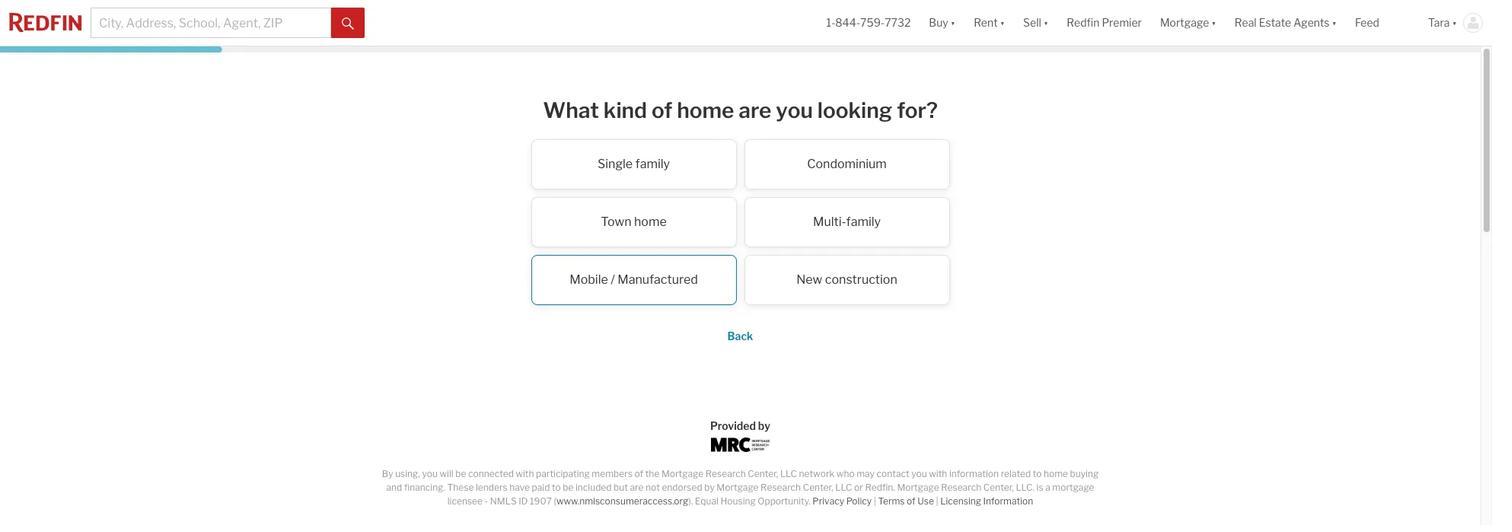 Task type: locate. For each thing, give the bounding box(es) containing it.
the
[[645, 468, 660, 480]]

mortgage ▾ button
[[1151, 0, 1226, 46]]

manufactured
[[618, 272, 698, 287]]

of right kind
[[652, 97, 673, 123]]

with up use
[[929, 468, 947, 480]]

mortgage up endorsed
[[662, 468, 704, 480]]

mortgage up use
[[897, 482, 939, 493]]

mortgage
[[1160, 16, 1209, 29], [662, 468, 704, 480], [717, 482, 759, 493], [897, 482, 939, 493]]

what kind of home are you looking for?
[[543, 97, 938, 123]]

0 vertical spatial family
[[635, 157, 670, 171]]

1-844-759-7732 link
[[826, 16, 911, 29]]

llc
[[780, 468, 797, 480], [835, 482, 852, 493]]

housing
[[721, 496, 756, 507]]

real estate agents ▾ button
[[1226, 0, 1346, 46]]

included
[[576, 482, 612, 493]]

of left use
[[907, 496, 916, 507]]

will
[[440, 468, 454, 480]]

family for multi-family
[[846, 214, 881, 229]]

center, up opportunity.
[[748, 468, 778, 480]]

center, up information
[[983, 482, 1014, 493]]

1 horizontal spatial family
[[846, 214, 881, 229]]

multi-
[[813, 214, 846, 229]]

▾ right agents
[[1332, 16, 1337, 29]]

family
[[635, 157, 670, 171], [846, 214, 881, 229]]

home inside option group
[[634, 214, 667, 229]]

2 with from the left
[[929, 468, 947, 480]]

0 horizontal spatial are
[[630, 482, 644, 493]]

▾ right the tara at the right top
[[1452, 16, 1457, 29]]

759-
[[860, 16, 885, 29]]

1 horizontal spatial to
[[1033, 468, 1042, 480]]

be down the participating
[[563, 482, 574, 493]]

provided
[[710, 419, 756, 432]]

redfin premier
[[1067, 16, 1142, 29]]

sell
[[1023, 16, 1041, 29]]

research up licensing
[[941, 482, 981, 493]]

1 vertical spatial of
[[635, 468, 643, 480]]

7732
[[885, 16, 911, 29]]

submit search image
[[342, 17, 354, 29]]

1 vertical spatial are
[[630, 482, 644, 493]]

multi-family
[[813, 214, 881, 229]]

1-844-759-7732
[[826, 16, 911, 29]]

mortgage up housing
[[717, 482, 759, 493]]

of
[[652, 97, 673, 123], [635, 468, 643, 480], [907, 496, 916, 507]]

to up is
[[1033, 468, 1042, 480]]

with
[[516, 468, 534, 480], [929, 468, 947, 480]]

0 horizontal spatial |
[[874, 496, 876, 507]]

to up (
[[552, 482, 561, 493]]

1 vertical spatial family
[[846, 214, 881, 229]]

of inside the by using, you will be connected with participating members of the mortgage research center, llc network who may contact you with information related to home buying and financing. these lenders have paid to be included but are not endorsed by mortgage research center, llc or redfin. mortgage research center, llc. is a mortgage licensee - nmls id 1907 (
[[635, 468, 643, 480]]

family up construction at the right of the page
[[846, 214, 881, 229]]

single
[[598, 157, 633, 171]]

▾ right sell
[[1044, 16, 1049, 29]]

are
[[739, 97, 772, 123], [630, 482, 644, 493]]

1 horizontal spatial be
[[563, 482, 574, 493]]

by up mortgage research center image
[[758, 419, 771, 432]]

www.nmlsconsumeraccess.org ). equal housing opportunity. privacy policy | terms of use | licensing information
[[556, 496, 1033, 507]]

financing.
[[404, 482, 445, 493]]

by using, you will be connected with participating members of the mortgage research center, llc network who may contact you with information related to home buying and financing. these lenders have paid to be included but are not endorsed by mortgage research center, llc or redfin. mortgage research center, llc. is a mortgage licensee - nmls id 1907 (
[[382, 468, 1099, 507]]

0 horizontal spatial to
[[552, 482, 561, 493]]

▾ left real
[[1212, 16, 1216, 29]]

family right single
[[635, 157, 670, 171]]

2 horizontal spatial you
[[911, 468, 927, 480]]

| down redfin.
[[874, 496, 876, 507]]

you up condominium
[[776, 97, 813, 123]]

0 horizontal spatial be
[[455, 468, 466, 480]]

2 horizontal spatial of
[[907, 496, 916, 507]]

mobile
[[570, 272, 608, 287]]

privacy policy link
[[813, 496, 872, 507]]

redfin premier button
[[1058, 0, 1151, 46]]

mortgage ▾
[[1160, 16, 1216, 29]]

2 horizontal spatial research
[[941, 482, 981, 493]]

▾ right rent
[[1000, 16, 1005, 29]]

real estate agents ▾
[[1235, 16, 1337, 29]]

real
[[1235, 16, 1257, 29]]

www.nmlsconsumeraccess.org
[[556, 496, 688, 507]]

1 horizontal spatial by
[[758, 419, 771, 432]]

provided by
[[710, 419, 771, 432]]

may
[[857, 468, 875, 480]]

1 horizontal spatial home
[[677, 97, 734, 123]]

condominium
[[807, 157, 887, 171]]

1 horizontal spatial llc
[[835, 482, 852, 493]]

new
[[797, 272, 823, 287]]

premier
[[1102, 16, 1142, 29]]

▾
[[951, 16, 956, 29], [1000, 16, 1005, 29], [1044, 16, 1049, 29], [1212, 16, 1216, 29], [1332, 16, 1337, 29], [1452, 16, 1457, 29]]

with up have
[[516, 468, 534, 480]]

not
[[646, 482, 660, 493]]

mortgage research center image
[[711, 438, 770, 452]]

2 horizontal spatial home
[[1044, 468, 1068, 480]]

1 | from the left
[[874, 496, 876, 507]]

2 | from the left
[[936, 496, 938, 507]]

of left the
[[635, 468, 643, 480]]

sell ▾
[[1023, 16, 1049, 29]]

4 ▾ from the left
[[1212, 16, 1216, 29]]

rent ▾
[[974, 16, 1005, 29]]

who
[[837, 468, 855, 480]]

research
[[706, 468, 746, 480], [761, 482, 801, 493], [941, 482, 981, 493]]

information
[[949, 468, 999, 480]]

0 vertical spatial to
[[1033, 468, 1042, 480]]

be up "these"
[[455, 468, 466, 480]]

2 vertical spatial of
[[907, 496, 916, 507]]

1 horizontal spatial research
[[761, 482, 801, 493]]

2 vertical spatial home
[[1044, 468, 1068, 480]]

llc up opportunity.
[[780, 468, 797, 480]]

you up financing.
[[422, 468, 438, 480]]

home
[[677, 97, 734, 123], [634, 214, 667, 229], [1044, 468, 1068, 480]]

by up "equal"
[[704, 482, 715, 493]]

1 vertical spatial home
[[634, 214, 667, 229]]

0 horizontal spatial by
[[704, 482, 715, 493]]

1 horizontal spatial you
[[776, 97, 813, 123]]

▾ for tara ▾
[[1452, 16, 1457, 29]]

buy ▾
[[929, 16, 956, 29]]

id
[[519, 496, 528, 507]]

).
[[688, 496, 693, 507]]

6 ▾ from the left
[[1452, 16, 1457, 29]]

0 horizontal spatial family
[[635, 157, 670, 171]]

participating
[[536, 468, 590, 480]]

sell ▾ button
[[1014, 0, 1058, 46]]

lenders
[[476, 482, 508, 493]]

have
[[510, 482, 530, 493]]

1 vertical spatial by
[[704, 482, 715, 493]]

0 horizontal spatial llc
[[780, 468, 797, 480]]

home inside the by using, you will be connected with participating members of the mortgage research center, llc network who may contact you with information related to home buying and financing. these lenders have paid to be included but are not endorsed by mortgage research center, llc or redfin. mortgage research center, llc. is a mortgage licensee - nmls id 1907 (
[[1044, 468, 1068, 480]]

▾ for mortgage ▾
[[1212, 16, 1216, 29]]

1 horizontal spatial center,
[[803, 482, 833, 493]]

equal
[[695, 496, 719, 507]]

0 vertical spatial llc
[[780, 468, 797, 480]]

0 horizontal spatial center,
[[748, 468, 778, 480]]

sell ▾ button
[[1023, 0, 1049, 46]]

research up opportunity.
[[761, 482, 801, 493]]

you right contact
[[911, 468, 927, 480]]

town
[[601, 214, 632, 229]]

0 horizontal spatial with
[[516, 468, 534, 480]]

llc up privacy policy link
[[835, 482, 852, 493]]

0 vertical spatial by
[[758, 419, 771, 432]]

mortgage left real
[[1160, 16, 1209, 29]]

1 ▾ from the left
[[951, 16, 956, 29]]

|
[[874, 496, 876, 507], [936, 496, 938, 507]]

center, down network on the bottom right of the page
[[803, 482, 833, 493]]

licensing
[[940, 496, 981, 507]]

844-
[[835, 16, 860, 29]]

1 horizontal spatial with
[[929, 468, 947, 480]]

to
[[1033, 468, 1042, 480], [552, 482, 561, 493]]

1 horizontal spatial of
[[652, 97, 673, 123]]

1 horizontal spatial |
[[936, 496, 938, 507]]

0 horizontal spatial you
[[422, 468, 438, 480]]

real estate agents ▾ link
[[1235, 0, 1337, 46]]

0 horizontal spatial of
[[635, 468, 643, 480]]

▾ right the buy
[[951, 16, 956, 29]]

2 ▾ from the left
[[1000, 16, 1005, 29]]

1 horizontal spatial are
[[739, 97, 772, 123]]

| right use
[[936, 496, 938, 507]]

0 horizontal spatial home
[[634, 214, 667, 229]]

City, Address, School, Agent, ZIP search field
[[91, 8, 331, 38]]

research up housing
[[706, 468, 746, 480]]

0 horizontal spatial research
[[706, 468, 746, 480]]

what kind of home are you looking for? option group
[[436, 139, 1045, 313]]

center,
[[748, 468, 778, 480], [803, 482, 833, 493], [983, 482, 1014, 493]]

3 ▾ from the left
[[1044, 16, 1049, 29]]



Task type: describe. For each thing, give the bounding box(es) containing it.
buying
[[1070, 468, 1099, 480]]

(
[[554, 496, 556, 507]]

kind
[[604, 97, 647, 123]]

buy
[[929, 16, 948, 29]]

tara ▾
[[1428, 16, 1457, 29]]

or
[[854, 482, 863, 493]]

is
[[1037, 482, 1043, 493]]

nmls
[[490, 496, 517, 507]]

1 vertical spatial be
[[563, 482, 574, 493]]

/
[[611, 272, 615, 287]]

buy ▾ button
[[920, 0, 965, 46]]

construction
[[825, 272, 897, 287]]

information
[[983, 496, 1033, 507]]

0 vertical spatial be
[[455, 468, 466, 480]]

0 vertical spatial home
[[677, 97, 734, 123]]

paid
[[532, 482, 550, 493]]

-
[[485, 496, 488, 507]]

▾ for rent ▾
[[1000, 16, 1005, 29]]

estate
[[1259, 16, 1291, 29]]

back button
[[728, 329, 753, 342]]

what
[[543, 97, 599, 123]]

family for single family
[[635, 157, 670, 171]]

feed button
[[1346, 0, 1419, 46]]

feed
[[1355, 16, 1380, 29]]

licensee
[[447, 496, 483, 507]]

www.nmlsconsumeraccess.org link
[[556, 496, 688, 507]]

1 vertical spatial to
[[552, 482, 561, 493]]

use
[[918, 496, 934, 507]]

rent
[[974, 16, 998, 29]]

rent ▾ button
[[974, 0, 1005, 46]]

▾ for sell ▾
[[1044, 16, 1049, 29]]

5 ▾ from the left
[[1332, 16, 1337, 29]]

opportunity.
[[758, 496, 811, 507]]

terms of use link
[[878, 496, 934, 507]]

licensing information link
[[940, 496, 1033, 507]]

related
[[1001, 468, 1031, 480]]

of for housing
[[907, 496, 916, 507]]

but
[[614, 482, 628, 493]]

mobile / manufactured
[[570, 272, 698, 287]]

these
[[447, 482, 474, 493]]

mortgage ▾ button
[[1160, 0, 1216, 46]]

tara
[[1428, 16, 1450, 29]]

by
[[382, 468, 393, 480]]

using,
[[395, 468, 420, 480]]

connected
[[468, 468, 514, 480]]

agents
[[1294, 16, 1330, 29]]

rent ▾ button
[[965, 0, 1014, 46]]

looking for?
[[818, 97, 938, 123]]

1 with from the left
[[516, 468, 534, 480]]

redfin
[[1067, 16, 1100, 29]]

llc.
[[1016, 482, 1035, 493]]

2 horizontal spatial center,
[[983, 482, 1014, 493]]

0 vertical spatial of
[[652, 97, 673, 123]]

mortgage
[[1052, 482, 1094, 493]]

buy ▾ button
[[929, 0, 956, 46]]

terms
[[878, 496, 905, 507]]

are inside the by using, you will be connected with participating members of the mortgage research center, llc network who may contact you with information related to home buying and financing. these lenders have paid to be included but are not endorsed by mortgage research center, llc or redfin. mortgage research center, llc. is a mortgage licensee - nmls id 1907 (
[[630, 482, 644, 493]]

of for will
[[635, 468, 643, 480]]

a
[[1045, 482, 1050, 493]]

1 vertical spatial llc
[[835, 482, 852, 493]]

town home
[[601, 214, 667, 229]]

network
[[799, 468, 835, 480]]

privacy
[[813, 496, 844, 507]]

policy
[[846, 496, 872, 507]]

redfin.
[[865, 482, 895, 493]]

mortgage inside mortgage ▾ dropdown button
[[1160, 16, 1209, 29]]

members
[[592, 468, 633, 480]]

endorsed
[[662, 482, 702, 493]]

by inside the by using, you will be connected with participating members of the mortgage research center, llc network who may contact you with information related to home buying and financing. these lenders have paid to be included but are not endorsed by mortgage research center, llc or redfin. mortgage research center, llc. is a mortgage licensee - nmls id 1907 (
[[704, 482, 715, 493]]

▾ for buy ▾
[[951, 16, 956, 29]]

0 vertical spatial are
[[739, 97, 772, 123]]

contact
[[877, 468, 910, 480]]

1-
[[826, 16, 835, 29]]

and
[[386, 482, 402, 493]]

1907
[[530, 496, 552, 507]]

new construction
[[797, 272, 897, 287]]



Task type: vqa. For each thing, say whether or not it's contained in the screenshot.
Feed button
yes



